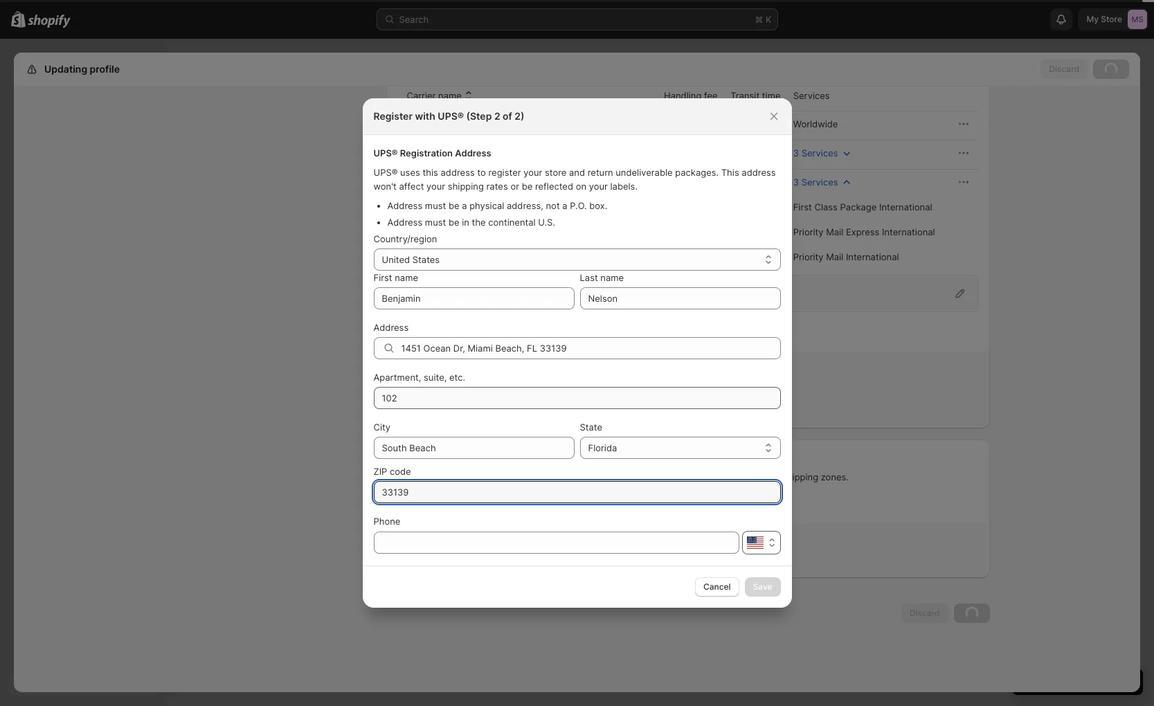 Task type: describe. For each thing, give the bounding box(es) containing it.
page loading bar progress bar
[[0, 0, 1155, 2]]

dhl express (discounted rates from shopify shipping)
[[406, 118, 638, 130]]

shipping left zones
[[512, 364, 550, 375]]

or
[[511, 181, 519, 192]]

this
[[423, 167, 438, 178]]

create
[[422, 405, 451, 416]]

transit
[[731, 90, 760, 101]]

0 countries and regions button
[[422, 376, 538, 395]]

priority mail international
[[794, 251, 899, 262]]

ups® (discounted rates from shopify shipping)
[[406, 148, 608, 159]]

start shipping to more places
[[397, 452, 525, 463]]

with inside settings dialog
[[485, 288, 503, 299]]

create zone
[[422, 405, 474, 416]]

⌘
[[755, 14, 763, 25]]

united states (+1) image
[[747, 537, 764, 549]]

fee
[[704, 90, 718, 101]]

services for 3 services dropdown button
[[802, 177, 838, 188]]

return
[[588, 167, 613, 178]]

p.o.
[[570, 200, 587, 211]]

register
[[374, 110, 413, 122]]

florida
[[588, 443, 617, 454]]

in
[[462, 217, 470, 228]]

shopify for usps (discounted rates from shopify shipping)
[[532, 177, 565, 188]]

about
[[531, 502, 556, 513]]

0 vertical spatial (discounted
[[462, 118, 514, 130]]

registration
[[400, 148, 453, 159]]

apartment,
[[374, 372, 421, 383]]

code
[[390, 466, 411, 477]]

not covered by your shipping zones
[[422, 364, 578, 375]]

transit time
[[731, 90, 781, 101]]

settings dialog
[[14, 0, 1141, 693]]

orders
[[409, 288, 438, 299]]

won't
[[374, 181, 397, 192]]

zones
[[552, 364, 578, 375]]

209 countries and regions button
[[397, 548, 524, 567]]

from for usps (discounted rates from shopify shipping)
[[510, 177, 530, 188]]

manage
[[626, 472, 660, 483]]

states
[[413, 254, 440, 265]]

cancel
[[704, 582, 731, 592]]

priority for priority mail express international
[[794, 226, 824, 238]]

rate
[[424, 330, 440, 341]]

carrier name button
[[405, 82, 478, 109]]

First name text field
[[374, 287, 575, 310]]

carrier
[[407, 90, 436, 101]]

your inside settings dialog
[[490, 364, 510, 375]]

1 markets from the left
[[429, 502, 461, 513]]

2)
[[515, 110, 525, 122]]

add for add rate
[[406, 330, 422, 341]]

etc.
[[449, 372, 465, 383]]

by
[[477, 364, 488, 375]]

shipping left zones.
[[783, 472, 819, 483]]

labels.
[[611, 181, 638, 192]]

Address text field
[[401, 337, 781, 359]]

City text field
[[374, 437, 575, 459]]

(step
[[466, 110, 492, 122]]

uses
[[400, 167, 420, 178]]

shipping) for usps (discounted rates from shopify shipping)
[[567, 177, 607, 188]]

usps
[[406, 177, 429, 188]]

register with ups® (step 2 of 2)
[[374, 110, 525, 122]]

add rate button
[[397, 326, 448, 346]]

3 for 3 services dropdown button
[[794, 177, 799, 188]]

rates up register
[[486, 148, 508, 159]]

and down go to markets link
[[459, 552, 475, 563]]

dhl
[[406, 118, 424, 130]]

suite,
[[424, 372, 447, 383]]

to down places
[[494, 472, 502, 483]]

packages.
[[676, 167, 719, 178]]

add countries/regions to a market to start selling and manage localized settings, including shipping zones.
[[397, 472, 849, 483]]

covered
[[440, 364, 475, 375]]

start
[[556, 472, 576, 483]]

and inside ups® uses this address to register your store and return undeliverable packages. this address won't affect your shipping rates or be reflected on your labels.
[[569, 167, 585, 178]]

services for 3 services button
[[802, 148, 838, 159]]

rates inside ups® uses this address to register your store and return undeliverable packages. this address won't affect your shipping rates or be reflected on your labels.
[[487, 181, 508, 192]]

priority mail express international
[[794, 226, 935, 238]]

the
[[472, 217, 486, 228]]

2 address from the left
[[742, 167, 776, 178]]

powered
[[543, 288, 581, 299]]

⌘ k
[[755, 14, 772, 25]]

shipping up countries/regions at the bottom
[[421, 452, 459, 463]]

countries for 0
[[430, 380, 470, 391]]

go
[[406, 502, 417, 513]]

and right selling
[[608, 472, 624, 483]]

to up countries/regions at the bottom
[[461, 452, 470, 463]]

0 vertical spatial shopify
[[563, 118, 595, 130]]

2 markets from the left
[[559, 502, 593, 513]]

handling fee
[[664, 90, 718, 101]]

mail for international
[[826, 251, 844, 262]]

shipping inside ups® uses this address to register your store and return undeliverable packages. this address won't affect your shipping rates or be reflected on your labels.
[[448, 181, 484, 192]]

continental
[[488, 217, 536, 228]]

your down this at the top of the page
[[427, 181, 445, 192]]

1 must from the top
[[425, 200, 446, 211]]

box.
[[590, 200, 608, 211]]

regions for 0 countries and regions
[[491, 380, 522, 391]]

start
[[397, 452, 419, 463]]

rates right of
[[516, 118, 538, 130]]

orders protected with shopify-powered
[[409, 288, 581, 299]]

—
[[664, 177, 673, 188]]

shopify-
[[505, 288, 543, 299]]

localized
[[663, 472, 700, 483]]

shipping) for ups® (discounted rates from shopify shipping)
[[567, 148, 608, 159]]

0 horizontal spatial express
[[426, 118, 460, 130]]

2 vertical spatial international
[[846, 251, 899, 262]]

address must be a physical address, not a p.o. box. address must be in the continental u.s.
[[388, 200, 608, 228]]

international for first class package international
[[880, 202, 933, 213]]

places
[[496, 452, 525, 463]]

profile
[[90, 63, 120, 75]]

address up register
[[455, 148, 492, 159]]

search
[[399, 14, 429, 25]]

create zone button
[[414, 401, 482, 420]]

k
[[766, 14, 772, 25]]

of
[[503, 110, 512, 122]]

(discounted for usps
[[432, 177, 483, 188]]

on
[[576, 181, 587, 192]]



Task type: locate. For each thing, give the bounding box(es) containing it.
1 vertical spatial mail
[[826, 251, 844, 262]]

services inside dropdown button
[[802, 177, 838, 188]]

and down by on the left bottom
[[472, 380, 488, 391]]

1 vertical spatial be
[[449, 200, 460, 211]]

your right by on the left bottom
[[490, 364, 510, 375]]

0 vertical spatial express
[[426, 118, 460, 130]]

address
[[455, 148, 492, 159], [388, 200, 423, 211], [388, 217, 423, 228], [374, 322, 409, 333]]

ZIP code text field
[[374, 481, 781, 504]]

0
[[422, 380, 428, 391]]

0 horizontal spatial markets
[[429, 502, 461, 513]]

must left in
[[425, 217, 446, 228]]

2 vertical spatial services
[[802, 177, 838, 188]]

learn more about markets
[[481, 502, 593, 513]]

ups® for uses
[[374, 167, 398, 178]]

services
[[794, 90, 830, 101], [802, 148, 838, 159], [802, 177, 838, 188]]

3 services button
[[785, 172, 862, 192]]

1 vertical spatial first
[[374, 272, 392, 283]]

express down first class package international
[[846, 226, 880, 238]]

zone
[[453, 405, 474, 416]]

0 vertical spatial countries
[[430, 380, 470, 391]]

priority for priority mail international
[[794, 251, 824, 262]]

0 horizontal spatial first
[[374, 272, 392, 283]]

to right the go
[[419, 502, 427, 513]]

shopify image
[[28, 14, 71, 28]]

store
[[545, 167, 567, 178]]

ups® inside settings dialog
[[406, 148, 430, 159]]

1 vertical spatial shipping)
[[567, 148, 608, 159]]

add inside button
[[406, 330, 422, 341]]

learn more about markets link
[[481, 502, 593, 513]]

mail
[[826, 226, 844, 238], [826, 251, 844, 262]]

a for market
[[505, 472, 510, 483]]

1 vertical spatial services
[[802, 148, 838, 159]]

united
[[382, 254, 410, 265]]

1 vertical spatial more
[[507, 502, 529, 513]]

and up "on" on the top
[[569, 167, 585, 178]]

0 vertical spatial priority
[[794, 226, 824, 238]]

calculated down "transit time"
[[731, 118, 776, 130]]

1 horizontal spatial with
[[485, 288, 503, 299]]

calculated
[[731, 118, 776, 130], [731, 177, 776, 188]]

zip code
[[374, 466, 411, 477]]

1 vertical spatial calculated
[[731, 177, 776, 188]]

3 services button
[[785, 143, 862, 163]]

first inside register with ups® (step 2 of 2) "dialog"
[[374, 272, 392, 283]]

this
[[722, 167, 739, 178]]

to
[[477, 167, 486, 178], [461, 452, 470, 463], [494, 472, 502, 483], [544, 472, 553, 483], [419, 502, 427, 513]]

register with ups® (step 2 of 2) dialog
[[0, 98, 1155, 608]]

services up class
[[802, 177, 838, 188]]

0 vertical spatial more
[[472, 452, 494, 463]]

countries for 209
[[416, 552, 456, 563]]

0 countries and regions
[[422, 380, 522, 391]]

shopify up store
[[533, 148, 565, 159]]

services up worldwide
[[794, 90, 830, 101]]

name for carrier name
[[438, 90, 462, 101]]

markets down countries/regions at the bottom
[[429, 502, 461, 513]]

0 vertical spatial with
[[415, 110, 436, 122]]

3 services for 3 services button
[[794, 148, 838, 159]]

affect
[[399, 181, 424, 192]]

a down places
[[505, 472, 510, 483]]

1 horizontal spatial address
[[742, 167, 776, 178]]

services inside button
[[802, 148, 838, 159]]

address right this
[[742, 167, 776, 178]]

priority
[[794, 226, 824, 238], [794, 251, 824, 262]]

1 vertical spatial 3
[[794, 177, 799, 188]]

name up register with ups® (step 2 of 2) on the left top of the page
[[438, 90, 462, 101]]

more left places
[[472, 452, 494, 463]]

with down carrier
[[415, 110, 436, 122]]

more
[[472, 452, 494, 463], [507, 502, 529, 513]]

zip
[[374, 466, 387, 477]]

(discounted
[[462, 118, 514, 130], [432, 148, 484, 159], [432, 177, 483, 188]]

0 horizontal spatial with
[[415, 110, 436, 122]]

a inside settings dialog
[[505, 472, 510, 483]]

learn
[[481, 502, 505, 513]]

1 horizontal spatial more
[[507, 502, 529, 513]]

name inside button
[[438, 90, 462, 101]]

1 calculated from the top
[[731, 118, 776, 130]]

1 horizontal spatial name
[[438, 90, 462, 101]]

phone
[[374, 516, 401, 527]]

international down first class package international
[[882, 226, 935, 238]]

not
[[422, 364, 438, 375]]

1 3 from the top
[[794, 148, 799, 159]]

first left class
[[794, 202, 812, 213]]

shopify up the 'not' on the top of page
[[532, 177, 565, 188]]

1 vertical spatial from
[[510, 148, 530, 159]]

from up register
[[510, 148, 530, 159]]

mail for express
[[826, 226, 844, 238]]

add rate
[[406, 330, 440, 341]]

2 3 from the top
[[794, 177, 799, 188]]

0 vertical spatial mail
[[826, 226, 844, 238]]

2 calculated from the top
[[731, 177, 776, 188]]

a up in
[[462, 200, 467, 211]]

calculated right packages. at the top right
[[731, 177, 776, 188]]

first name
[[374, 272, 418, 283]]

1 vertical spatial shopify
[[533, 148, 565, 159]]

ups® inside ups® uses this address to register your store and return undeliverable packages. this address won't affect your shipping rates or be reflected on your labels.
[[374, 167, 398, 178]]

rates left or
[[486, 177, 508, 188]]

0 vertical spatial services
[[794, 90, 830, 101]]

mail down class
[[826, 226, 844, 238]]

calculated for usps (discounted rates from shopify shipping)
[[731, 177, 776, 188]]

1 mail from the top
[[826, 226, 844, 238]]

a for physical
[[462, 200, 467, 211]]

be inside ups® uses this address to register your store and return undeliverable packages. this address won't affect your shipping rates or be reflected on your labels.
[[522, 181, 533, 192]]

name for first name
[[395, 272, 418, 283]]

2 3 services from the top
[[794, 177, 838, 188]]

1 vertical spatial countries
[[416, 552, 456, 563]]

shopify for ups® (discounted rates from shopify shipping)
[[533, 148, 565, 159]]

country/region
[[374, 233, 437, 244]]

express
[[426, 118, 460, 130], [846, 226, 880, 238]]

3 down worldwide
[[794, 148, 799, 159]]

first for first name
[[374, 272, 392, 283]]

add
[[406, 330, 422, 341], [397, 472, 414, 483]]

must down usps
[[425, 200, 446, 211]]

address,
[[507, 200, 544, 211]]

international down priority mail express international
[[846, 251, 899, 262]]

market
[[512, 472, 542, 483]]

first for first class package international
[[794, 202, 812, 213]]

with inside "dialog"
[[415, 110, 436, 122]]

ups® uses this address to register your store and return undeliverable packages. this address won't affect your shipping rates or be reflected on your labels.
[[374, 167, 776, 192]]

0 vertical spatial from
[[541, 118, 560, 130]]

3 inside button
[[794, 148, 799, 159]]

go to markets
[[406, 502, 461, 513]]

209 countries and regions
[[397, 552, 508, 563]]

international right package
[[880, 202, 933, 213]]

add left rate
[[406, 330, 422, 341]]

first inside settings dialog
[[794, 202, 812, 213]]

3 services
[[794, 148, 838, 159], [794, 177, 838, 188]]

ups® for registration
[[374, 148, 398, 159]]

1 vertical spatial add
[[397, 472, 414, 483]]

2 horizontal spatial a
[[563, 200, 568, 211]]

0 vertical spatial 3 services
[[794, 148, 838, 159]]

3 services up class
[[794, 177, 838, 188]]

shipping up physical
[[448, 181, 484, 192]]

1 horizontal spatial a
[[505, 472, 510, 483]]

a right the 'not' on the top of page
[[563, 200, 568, 211]]

(discounted up physical
[[432, 177, 483, 188]]

shipping)
[[598, 118, 638, 130], [567, 148, 608, 159], [567, 177, 607, 188]]

regions
[[491, 380, 522, 391], [477, 552, 508, 563]]

1 horizontal spatial express
[[846, 226, 880, 238]]

shipping
[[448, 181, 484, 192], [512, 364, 550, 375], [421, 452, 459, 463], [783, 472, 819, 483]]

2 vertical spatial be
[[449, 217, 460, 228]]

regions for 209 countries and regions
[[477, 552, 508, 563]]

1 priority from the top
[[794, 226, 824, 238]]

zones.
[[821, 472, 849, 483]]

countries right 209
[[416, 552, 456, 563]]

1 vertical spatial 3 services
[[794, 177, 838, 188]]

cancel button
[[695, 578, 739, 597]]

3 services down worldwide
[[794, 148, 838, 159]]

time
[[762, 90, 781, 101]]

0 horizontal spatial more
[[472, 452, 494, 463]]

add down start
[[397, 472, 414, 483]]

to left start
[[544, 472, 553, 483]]

calculated for dhl express (discounted rates from shopify shipping)
[[731, 118, 776, 130]]

settings
[[42, 63, 81, 75]]

0 vertical spatial must
[[425, 200, 446, 211]]

0 vertical spatial shipping)
[[598, 118, 638, 130]]

ups® registration address
[[374, 148, 492, 159]]

0 vertical spatial regions
[[491, 380, 522, 391]]

3 for 3 services button
[[794, 148, 799, 159]]

worldwide
[[794, 118, 838, 130]]

regions down not covered by your shipping zones
[[491, 380, 522, 391]]

0 vertical spatial be
[[522, 181, 533, 192]]

1 vertical spatial express
[[846, 226, 880, 238]]

2 vertical spatial (discounted
[[432, 177, 483, 188]]

address down affect at the top of the page
[[388, 200, 423, 211]]

a
[[462, 200, 467, 211], [563, 200, 568, 211], [505, 472, 510, 483]]

be left in
[[449, 217, 460, 228]]

undeliverable
[[616, 167, 673, 178]]

be right or
[[522, 181, 533, 192]]

selling
[[578, 472, 605, 483]]

(discounted left 2)
[[462, 118, 514, 130]]

0 vertical spatial first
[[794, 202, 812, 213]]

1 vertical spatial with
[[485, 288, 503, 299]]

shopify
[[563, 118, 595, 130], [533, 148, 565, 159], [532, 177, 565, 188]]

Last name text field
[[580, 287, 781, 310]]

2 vertical spatial from
[[510, 177, 530, 188]]

3
[[794, 148, 799, 159], [794, 177, 799, 188]]

2 vertical spatial shipping)
[[567, 177, 607, 188]]

more right learn at the bottom of page
[[507, 502, 529, 513]]

3 services inside dropdown button
[[794, 177, 838, 188]]

2 horizontal spatial name
[[601, 272, 624, 283]]

3 services for 3 services dropdown button
[[794, 177, 838, 188]]

from for ups® (discounted rates from shopify shipping)
[[510, 148, 530, 159]]

1 vertical spatial international
[[882, 226, 935, 238]]

1 address from the left
[[441, 167, 475, 178]]

address left rate
[[374, 322, 409, 333]]

including
[[742, 472, 780, 483]]

0 vertical spatial calculated
[[731, 118, 776, 130]]

regions down learn at the bottom of page
[[477, 552, 508, 563]]

1 horizontal spatial first
[[794, 202, 812, 213]]

Apartment, suite, etc. text field
[[374, 387, 781, 409]]

name right last
[[601, 272, 624, 283]]

address up country/region
[[388, 217, 423, 228]]

1 horizontal spatial markets
[[559, 502, 593, 513]]

markets right about
[[559, 502, 593, 513]]

mail down priority mail express international
[[826, 251, 844, 262]]

from up address,
[[510, 177, 530, 188]]

address right this at the top of the page
[[441, 167, 475, 178]]

city
[[374, 422, 391, 433]]

0 vertical spatial 3
[[794, 148, 799, 159]]

your left store
[[524, 167, 543, 178]]

state
[[580, 422, 603, 433]]

0 vertical spatial international
[[880, 202, 933, 213]]

shopify up return
[[563, 118, 595, 130]]

0 horizontal spatial name
[[395, 272, 418, 283]]

(discounted up this at the top of the page
[[432, 148, 484, 159]]

carrier name
[[407, 90, 462, 101]]

usps (discounted rates from shopify shipping)
[[406, 177, 607, 188]]

0 horizontal spatial address
[[441, 167, 475, 178]]

services up 3 services dropdown button
[[802, 148, 838, 159]]

to left register
[[477, 167, 486, 178]]

with
[[415, 110, 436, 122], [485, 288, 503, 299]]

rates down register
[[487, 181, 508, 192]]

0 vertical spatial add
[[406, 330, 422, 341]]

2
[[494, 110, 500, 122]]

your down return
[[589, 181, 608, 192]]

updating profile
[[44, 63, 120, 75]]

with left shopify-
[[485, 288, 503, 299]]

countries/regions
[[417, 472, 491, 483]]

1 vertical spatial must
[[425, 217, 446, 228]]

0 horizontal spatial a
[[462, 200, 467, 211]]

be left physical
[[449, 200, 460, 211]]

united states
[[382, 254, 440, 265]]

from right 2)
[[541, 118, 560, 130]]

not
[[546, 200, 560, 211]]

2 vertical spatial shopify
[[532, 177, 565, 188]]

1 3 services from the top
[[794, 148, 838, 159]]

apartment, suite, etc.
[[374, 372, 465, 383]]

2 mail from the top
[[826, 251, 844, 262]]

add for add countries/regions to a market to start selling and manage localized settings, including shipping zones.
[[397, 472, 414, 483]]

package
[[840, 202, 877, 213]]

(discounted for ups®
[[432, 148, 484, 159]]

Phone text field
[[374, 532, 739, 554]]

express right dhl
[[426, 118, 460, 130]]

countries down covered
[[430, 380, 470, 391]]

first down united
[[374, 272, 392, 283]]

3 inside dropdown button
[[794, 177, 799, 188]]

1 vertical spatial priority
[[794, 251, 824, 262]]

ups® for (discounted
[[406, 148, 430, 159]]

and
[[569, 167, 585, 178], [472, 380, 488, 391], [608, 472, 624, 483], [459, 552, 475, 563]]

updating
[[44, 63, 87, 75]]

international for priority mail express international
[[882, 226, 935, 238]]

be
[[522, 181, 533, 192], [449, 200, 460, 211], [449, 217, 460, 228]]

3 services inside button
[[794, 148, 838, 159]]

name down united states
[[395, 272, 418, 283]]

to inside ups® uses this address to register your store and return undeliverable packages. this address won't affect your shipping rates or be reflected on your labels.
[[477, 167, 486, 178]]

name for last name
[[601, 272, 624, 283]]

2 priority from the top
[[794, 251, 824, 262]]

1 vertical spatial (discounted
[[432, 148, 484, 159]]

first
[[794, 202, 812, 213], [374, 272, 392, 283]]

protected
[[440, 288, 482, 299]]

1 vertical spatial regions
[[477, 552, 508, 563]]

3 down 3 services button
[[794, 177, 799, 188]]

2 must from the top
[[425, 217, 446, 228]]

first class package international
[[794, 202, 933, 213]]



Task type: vqa. For each thing, say whether or not it's contained in the screenshot.
My Store image
no



